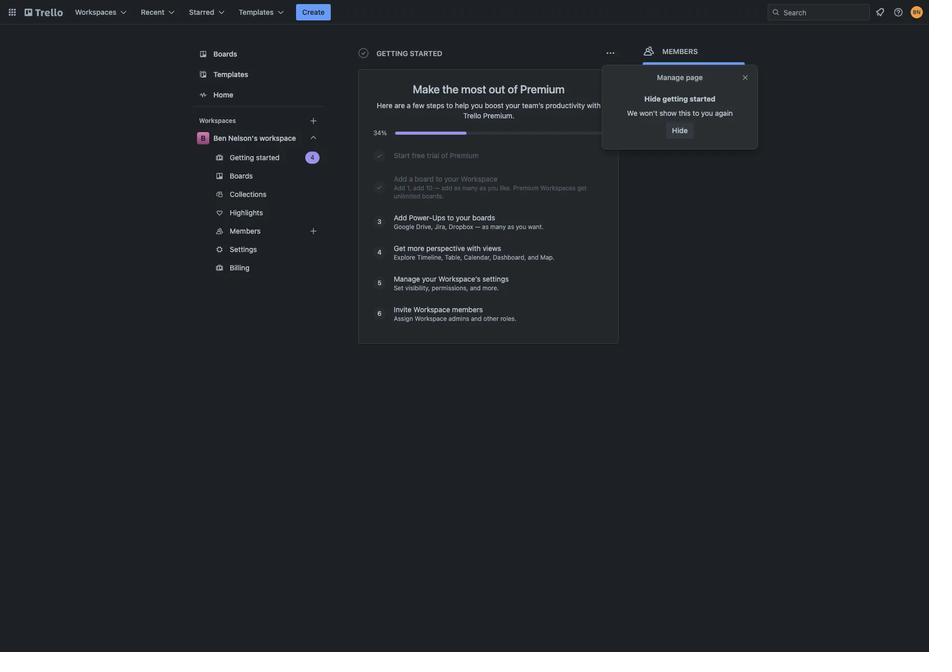 Task type: describe. For each thing, give the bounding box(es) containing it.
people
[[692, 66, 715, 75]]

1 vertical spatial boards
[[229, 172, 253, 180]]

boost
[[485, 101, 504, 110]]

workspaces inside add a board to your workspace add 1, add 10 — add as many as you like. premium workspaces get unlimited boards.
[[540, 184, 576, 192]]

getting started
[[229, 153, 279, 162]]

boards
[[472, 213, 495, 222]]

dropbox
[[449, 223, 473, 231]]

jira,
[[435, 223, 447, 231]]

you inside add a board to your workspace add 1, add 10 — add as many as you like. premium workspaces get unlimited boards.
[[488, 184, 498, 192]]

explore
[[394, 254, 415, 261]]

2 add from the top
[[394, 184, 405, 192]]

ups
[[432, 213, 445, 222]]

home image
[[197, 89, 209, 101]]

10
[[426, 184, 433, 192]]

members link
[[193, 223, 323, 239]]

premium inside add a board to your workspace add 1, add 10 — add as many as you like. premium workspaces get unlimited boards.
[[513, 184, 539, 192]]

1 vertical spatial templates
[[213, 70, 248, 79]]

home
[[213, 90, 233, 99]]

recent
[[141, 8, 165, 16]]

5
[[378, 279, 382, 287]]

workspace inside add a board to your workspace add 1, add 10 — add as many as you like. premium workspaces get unlimited boards.
[[461, 175, 498, 183]]

many inside add a board to your workspace add 1, add 10 — add as many as you like. premium workspaces get unlimited boards.
[[462, 184, 478, 192]]

premium inside "make the most out of premium here are a few steps to help you boost your team's productivity with trello premium."
[[520, 83, 565, 96]]

here
[[377, 101, 393, 110]]

other
[[484, 315, 499, 323]]

invite workspace members assign workspace admins and other roles.
[[394, 305, 516, 323]]

manage page
[[657, 73, 703, 82]]

get
[[394, 244, 406, 253]]

home link
[[193, 86, 323, 104]]

34
[[373, 129, 381, 137]]

with inside "make the most out of premium here are a few steps to help you boost your team's productivity with trello premium."
[[587, 101, 601, 110]]

back to home image
[[25, 4, 63, 20]]

steps
[[426, 101, 444, 110]]

help
[[455, 101, 469, 110]]

start
[[394, 151, 410, 160]]

with inside get more perspective with views explore timeline, table, calendar, dashboard, and map.
[[467, 244, 481, 253]]

invite for invite workspace members assign workspace admins and other roles.
[[394, 305, 412, 314]]

settings link
[[193, 241, 323, 258]]

of inside "make the most out of premium here are a few steps to help you boost your team's productivity with trello premium."
[[508, 83, 518, 96]]

Search field
[[780, 5, 869, 20]]

started
[[410, 49, 442, 58]]

add power-ups to your boards google drive, jira, dropbox — as many as you want.
[[394, 213, 544, 231]]

ben nelson (bennelson96) image
[[911, 6, 923, 18]]

switch to… image
[[7, 7, 17, 17]]

manage for manage your workspace's settings set visibility, permissions, and more.
[[394, 275, 420, 283]]

getting
[[229, 153, 254, 162]]

want.
[[528, 223, 544, 231]]

billing
[[229, 263, 249, 272]]

1 vertical spatial workspace
[[414, 305, 450, 314]]

permissions,
[[432, 284, 468, 292]]

a inside "make the most out of premium here are a few steps to help you boost your team's productivity with trello premium."
[[407, 101, 411, 110]]

6
[[378, 310, 382, 318]]

assign
[[394, 315, 413, 323]]

show
[[660, 109, 677, 117]]

1,
[[407, 184, 412, 192]]

ben
[[213, 134, 226, 142]]

forward image
[[321, 152, 334, 164]]

power-
[[409, 213, 432, 222]]

to inside add power-ups to your boards google drive, jira, dropbox — as many as you want.
[[447, 213, 454, 222]]

templates button
[[233, 4, 290, 20]]

getting
[[377, 49, 408, 58]]

timeline,
[[417, 254, 443, 261]]

1 add from the left
[[413, 184, 424, 192]]

create
[[302, 8, 325, 16]]

board
[[415, 175, 434, 183]]

trello
[[463, 111, 481, 120]]

templates inside popup button
[[239, 8, 274, 16]]

calendar,
[[464, 254, 491, 261]]

34 %
[[373, 129, 387, 137]]

close popover image
[[741, 74, 749, 82]]

— for boards
[[475, 223, 480, 231]]

like.
[[500, 184, 512, 192]]

workspaces inside 'popup button'
[[75, 8, 116, 16]]

you inside "make the most out of premium here are a few steps to help you boost your team's productivity with trello premium."
[[471, 101, 483, 110]]

start free trial of premium
[[394, 151, 479, 160]]

collections
[[229, 190, 266, 199]]

hide for hide getting started
[[645, 94, 661, 103]]

add a board to your workspace add 1, add 10 — add as many as you like. premium workspaces get unlimited boards.
[[394, 175, 587, 200]]

make
[[413, 83, 440, 96]]

add image
[[307, 225, 319, 237]]

settings
[[482, 275, 509, 283]]

out
[[489, 83, 505, 96]]

as left want. at the top of the page
[[508, 223, 514, 231]]

are
[[395, 101, 405, 110]]

invite for invite people
[[672, 66, 690, 75]]

%
[[381, 129, 387, 137]]

visibility,
[[405, 284, 430, 292]]

1 vertical spatial premium
[[450, 151, 479, 160]]

3
[[378, 218, 382, 226]]

map.
[[540, 254, 555, 261]]

0 vertical spatial boards
[[213, 50, 237, 58]]

unlimited
[[394, 192, 420, 200]]

drive,
[[416, 223, 433, 231]]

highlights link
[[193, 205, 323, 221]]



Task type: vqa. For each thing, say whether or not it's contained in the screenshot.
the topmost Hide
yes



Task type: locate. For each thing, give the bounding box(es) containing it.
0 horizontal spatial 4
[[310, 154, 314, 161]]

members
[[452, 305, 483, 314]]

as left like.
[[480, 184, 486, 192]]

b
[[200, 134, 205, 142]]

manage
[[657, 73, 684, 82], [394, 275, 420, 283]]

workspace
[[259, 134, 296, 142]]

hide
[[645, 94, 661, 103], [672, 126, 688, 135]]

1 horizontal spatial started
[[690, 94, 716, 103]]

views
[[483, 244, 501, 253]]

1 horizontal spatial 4
[[378, 249, 382, 256]]

of right out
[[508, 83, 518, 96]]

1 vertical spatial with
[[467, 244, 481, 253]]

1 vertical spatial a
[[409, 175, 413, 183]]

1 vertical spatial of
[[441, 151, 448, 160]]

0 horizontal spatial many
[[462, 184, 478, 192]]

add
[[413, 184, 424, 192], [441, 184, 452, 192]]

add for add power-ups to your boards
[[394, 213, 407, 222]]

most
[[461, 83, 486, 96]]

templates link
[[193, 65, 323, 84]]

starred button
[[183, 4, 231, 20]]

workspaces button
[[69, 4, 133, 20]]

manage for manage page
[[657, 73, 684, 82]]

productivity
[[546, 101, 585, 110]]

manage up set
[[394, 275, 420, 283]]

2 add from the left
[[441, 184, 452, 192]]

0 horizontal spatial with
[[467, 244, 481, 253]]

ben nelson's workspace
[[213, 134, 296, 142]]

admins
[[449, 315, 469, 323]]

make the most out of premium here are a few steps to help you boost your team's productivity with trello premium.
[[377, 83, 601, 120]]

getting
[[663, 94, 688, 103]]

members
[[229, 227, 260, 235]]

1 vertical spatial many
[[490, 223, 506, 231]]

invite down members
[[672, 66, 690, 75]]

many inside add power-ups to your boards google drive, jira, dropbox — as many as you want.
[[490, 223, 506, 231]]

many
[[462, 184, 478, 192], [490, 223, 506, 231]]

0 vertical spatial boards link
[[193, 45, 323, 63]]

with up calendar,
[[467, 244, 481, 253]]

with
[[587, 101, 601, 110], [467, 244, 481, 253]]

and left "more."
[[470, 284, 481, 292]]

boards.
[[422, 192, 444, 200]]

2 boards link from the top
[[193, 168, 323, 184]]

workspace's
[[439, 275, 481, 283]]

billing link
[[193, 260, 323, 276]]

you
[[471, 101, 483, 110], [701, 109, 713, 117], [488, 184, 498, 192], [516, 223, 526, 231]]

1 horizontal spatial manage
[[657, 73, 684, 82]]

0 horizontal spatial started
[[256, 153, 279, 162]]

1 horizontal spatial with
[[587, 101, 601, 110]]

add right the 1,
[[413, 184, 424, 192]]

and inside manage your workspace's settings set visibility, permissions, and more.
[[470, 284, 481, 292]]

trial
[[427, 151, 439, 160]]

create a workspace image
[[307, 115, 319, 127]]

manage your workspace's settings set visibility, permissions, and more.
[[394, 275, 509, 292]]

boards link
[[193, 45, 323, 63], [193, 168, 323, 184]]

1 vertical spatial —
[[475, 223, 480, 231]]

recent button
[[135, 4, 181, 20]]

1 vertical spatial hide
[[672, 126, 688, 135]]

your inside "make the most out of premium here are a few steps to help you boost your team's productivity with trello premium."
[[506, 101, 520, 110]]

few
[[413, 101, 424, 110]]

nelson's
[[228, 134, 257, 142]]

your right board
[[444, 175, 459, 183]]

to right ups
[[447, 213, 454, 222]]

0 horizontal spatial —
[[434, 184, 440, 192]]

template board image
[[197, 68, 209, 81]]

to
[[446, 101, 453, 110], [693, 109, 699, 117], [436, 175, 442, 183], [447, 213, 454, 222]]

0 horizontal spatial add
[[413, 184, 424, 192]]

google
[[394, 223, 414, 231]]

0 vertical spatial hide
[[645, 94, 661, 103]]

roles.
[[501, 315, 516, 323]]

0 vertical spatial and
[[528, 254, 539, 261]]

and inside "invite workspace members assign workspace admins and other roles."
[[471, 315, 482, 323]]

hide getting started
[[645, 94, 716, 103]]

primary element
[[0, 0, 929, 25]]

1 horizontal spatial hide
[[672, 126, 688, 135]]

get more perspective with views explore timeline, table, calendar, dashboard, and map.
[[394, 244, 555, 261]]

a inside add a board to your workspace add 1, add 10 — add as many as you like. premium workspaces get unlimited boards.
[[409, 175, 413, 183]]

2 vertical spatial premium
[[513, 184, 539, 192]]

invite inside "invite workspace members assign workspace admins and other roles."
[[394, 305, 412, 314]]

your inside add power-ups to your boards google drive, jira, dropbox — as many as you want.
[[456, 213, 470, 222]]

hide down we won't show this to you again at right
[[672, 126, 688, 135]]

to inside add a board to your workspace add 1, add 10 — add as many as you like. premium workspaces get unlimited boards.
[[436, 175, 442, 183]]

invite people button
[[643, 62, 745, 79]]

invite up 'assign'
[[394, 305, 412, 314]]

0 horizontal spatial hide
[[645, 94, 661, 103]]

4 left forward image
[[310, 154, 314, 161]]

boards link up templates link
[[193, 45, 323, 63]]

1 vertical spatial 4
[[378, 249, 382, 256]]

to inside "make the most out of premium here are a few steps to help you boost your team's productivity with trello premium."
[[446, 101, 453, 110]]

as down boards
[[482, 223, 489, 231]]

templates right 'starred' dropdown button
[[239, 8, 274, 16]]

hide up won't
[[645, 94, 661, 103]]

0 vertical spatial manage
[[657, 73, 684, 82]]

ben nelson (bennelson96) image
[[643, 83, 658, 98]]

premium
[[520, 83, 565, 96], [450, 151, 479, 160], [513, 184, 539, 192]]

board image
[[197, 48, 209, 60]]

1 vertical spatial add
[[394, 184, 405, 192]]

invite people
[[672, 66, 715, 75]]

premium right trial
[[450, 151, 479, 160]]

boards right board icon
[[213, 50, 237, 58]]

1 vertical spatial manage
[[394, 275, 420, 283]]

0 vertical spatial many
[[462, 184, 478, 192]]

1 add from the top
[[394, 175, 407, 183]]

and left map.
[[528, 254, 539, 261]]

many down boards
[[490, 223, 506, 231]]

you left like.
[[488, 184, 498, 192]]

0 vertical spatial templates
[[239, 8, 274, 16]]

team's
[[522, 101, 544, 110]]

perspective
[[426, 244, 465, 253]]

0 horizontal spatial workspaces
[[75, 8, 116, 16]]

as right 10
[[454, 184, 461, 192]]

0 vertical spatial —
[[434, 184, 440, 192]]

of
[[508, 83, 518, 96], [441, 151, 448, 160]]

— inside add power-ups to your boards google drive, jira, dropbox — as many as you want.
[[475, 223, 480, 231]]

your inside manage your workspace's settings set visibility, permissions, and more.
[[422, 275, 437, 283]]

0 vertical spatial started
[[690, 94, 716, 103]]

add inside add power-ups to your boards google drive, jira, dropbox — as many as you want.
[[394, 213, 407, 222]]

started down workspace
[[256, 153, 279, 162]]

to right 'this' at the top
[[693, 109, 699, 117]]

open information menu image
[[893, 7, 904, 17]]

workspace down visibility,
[[414, 305, 450, 314]]

workspace up boards
[[461, 175, 498, 183]]

2 vertical spatial and
[[471, 315, 482, 323]]

premium.
[[483, 111, 514, 120]]

0 vertical spatial workspace
[[461, 175, 498, 183]]

with right productivity
[[587, 101, 601, 110]]

0 vertical spatial add
[[394, 175, 407, 183]]

starred
[[189, 8, 214, 16]]

page
[[686, 73, 703, 82]]

more
[[408, 244, 424, 253]]

you left want. at the top of the page
[[516, 223, 526, 231]]

you up trello
[[471, 101, 483, 110]]

1 horizontal spatial add
[[441, 184, 452, 192]]

0 vertical spatial 4
[[310, 154, 314, 161]]

your up 'premium.'
[[506, 101, 520, 110]]

3 add from the top
[[394, 213, 407, 222]]

hide for hide
[[672, 126, 688, 135]]

1 vertical spatial invite
[[394, 305, 412, 314]]

dashboard,
[[493, 254, 526, 261]]

1 horizontal spatial many
[[490, 223, 506, 231]]

search image
[[772, 8, 780, 16]]

manage inside manage your workspace's settings set visibility, permissions, and more.
[[394, 275, 420, 283]]

1 horizontal spatial invite
[[672, 66, 690, 75]]

0 vertical spatial with
[[587, 101, 601, 110]]

1 horizontal spatial —
[[475, 223, 480, 231]]

add left the 1,
[[394, 184, 405, 192]]

1 vertical spatial and
[[470, 284, 481, 292]]

you left the again on the top of the page
[[701, 109, 713, 117]]

1 horizontal spatial of
[[508, 83, 518, 96]]

2 vertical spatial add
[[394, 213, 407, 222]]

settings
[[229, 245, 257, 254]]

and inside get more perspective with views explore timeline, table, calendar, dashboard, and map.
[[528, 254, 539, 261]]

0 vertical spatial premium
[[520, 83, 565, 96]]

1 boards link from the top
[[193, 45, 323, 63]]

0 notifications image
[[874, 6, 886, 18]]

we
[[627, 109, 638, 117]]

0 horizontal spatial invite
[[394, 305, 412, 314]]

workspace right 'assign'
[[415, 315, 447, 323]]

your up dropbox
[[456, 213, 470, 222]]

invite
[[672, 66, 690, 75], [394, 305, 412, 314]]

the
[[442, 83, 459, 96]]

boards down 'getting'
[[229, 172, 253, 180]]

a up the 1,
[[409, 175, 413, 183]]

collections link
[[193, 186, 323, 203]]

— for workspace
[[434, 184, 440, 192]]

add up boards.
[[441, 184, 452, 192]]

boards
[[213, 50, 237, 58], [229, 172, 253, 180]]

started up 'this' at the top
[[690, 94, 716, 103]]

hide button
[[666, 123, 694, 139]]

your inside add a board to your workspace add 1, add 10 — add as many as you like. premium workspaces get unlimited boards.
[[444, 175, 459, 183]]

0 vertical spatial workspaces
[[75, 8, 116, 16]]

invite inside invite people button
[[672, 66, 690, 75]]

premium right like.
[[513, 184, 539, 192]]

again
[[715, 109, 733, 117]]

— down boards
[[475, 223, 480, 231]]

4 left "get"
[[378, 249, 382, 256]]

1 vertical spatial workspaces
[[199, 117, 236, 125]]

templates up home
[[213, 70, 248, 79]]

2 vertical spatial workspaces
[[540, 184, 576, 192]]

your up visibility,
[[422, 275, 437, 283]]

1 vertical spatial boards link
[[193, 168, 323, 184]]

many up boards
[[462, 184, 478, 192]]

your
[[506, 101, 520, 110], [444, 175, 459, 183], [456, 213, 470, 222], [422, 275, 437, 283]]

0 vertical spatial of
[[508, 83, 518, 96]]

to right board
[[436, 175, 442, 183]]

highlights
[[229, 208, 263, 217]]

table,
[[445, 254, 462, 261]]

add up google
[[394, 213, 407, 222]]

hide inside "hide" button
[[672, 126, 688, 135]]

more.
[[482, 284, 499, 292]]

to left help
[[446, 101, 453, 110]]

getting started
[[377, 49, 442, 58]]

0 vertical spatial invite
[[672, 66, 690, 75]]

0 horizontal spatial of
[[441, 151, 448, 160]]

1 vertical spatial started
[[256, 153, 279, 162]]

2 horizontal spatial workspaces
[[540, 184, 576, 192]]

won't
[[640, 109, 658, 117]]

add up unlimited
[[394, 175, 407, 183]]

premium up team's
[[520, 83, 565, 96]]

and
[[528, 254, 539, 261], [470, 284, 481, 292], [471, 315, 482, 323]]

boards link up collections link
[[193, 168, 323, 184]]

— inside add a board to your workspace add 1, add 10 — add as many as you like. premium workspaces get unlimited boards.
[[434, 184, 440, 192]]

2 vertical spatial workspace
[[415, 315, 447, 323]]

and down members
[[471, 315, 482, 323]]

get
[[577, 184, 587, 192]]

this
[[679, 109, 691, 117]]

of right trial
[[441, 151, 448, 160]]

manage up the getting
[[657, 73, 684, 82]]

0 vertical spatial a
[[407, 101, 411, 110]]

members
[[662, 47, 698, 56]]

0 horizontal spatial manage
[[394, 275, 420, 283]]

you inside add power-ups to your boards google drive, jira, dropbox — as many as you want.
[[516, 223, 526, 231]]

set
[[394, 284, 403, 292]]

1 horizontal spatial workspaces
[[199, 117, 236, 125]]

— right 10
[[434, 184, 440, 192]]

add for add a board to your workspace
[[394, 175, 407, 183]]

a right are
[[407, 101, 411, 110]]

—
[[434, 184, 440, 192], [475, 223, 480, 231]]



